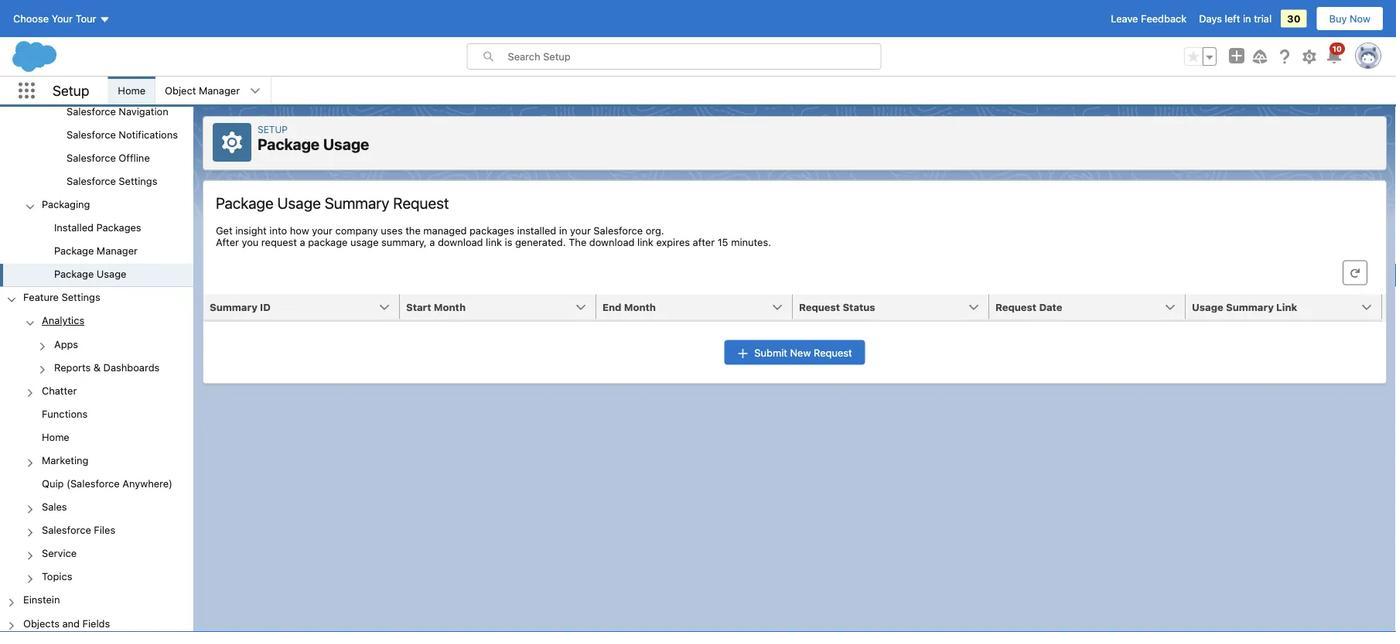 Task type: vqa. For each thing, say whether or not it's contained in the screenshot.
request
yes



Task type: locate. For each thing, give the bounding box(es) containing it.
month right start
[[434, 301, 466, 313]]

submit new request
[[755, 347, 853, 358]]

offline
[[119, 152, 150, 163]]

package inside 'link'
[[54, 245, 94, 257]]

link
[[486, 236, 502, 248], [638, 236, 654, 248]]

1 horizontal spatial a
[[430, 236, 435, 248]]

usage inside cell
[[1193, 301, 1224, 313]]

salesforce for salesforce offline
[[67, 152, 116, 163]]

1 horizontal spatial your
[[570, 225, 591, 236]]

in right left at right top
[[1244, 13, 1252, 24]]

0 horizontal spatial in
[[559, 225, 568, 236]]

packaging tree item
[[0, 194, 193, 287]]

manager right object
[[199, 85, 240, 96]]

15
[[718, 236, 729, 248]]

salesforce navigation link
[[67, 105, 168, 119]]

0 vertical spatial setup
[[53, 82, 89, 99]]

group containing analytics
[[0, 310, 193, 589]]

buy now button
[[1317, 6, 1384, 31]]

trial
[[1255, 13, 1272, 24]]

buy
[[1330, 13, 1348, 24]]

salesforce inside get insight into how your company uses the managed packages installed in your salesforce org. after you request a package usage summary, a download link is generated. the download link expires after 15 minutes.
[[594, 225, 643, 236]]

your
[[312, 225, 333, 236], [570, 225, 591, 236]]

einstein link
[[23, 594, 60, 608]]

package manager link
[[54, 245, 138, 259]]

submit
[[755, 347, 788, 358]]

usage summary link
[[1193, 301, 1298, 313]]

reports
[[54, 361, 91, 373]]

salesforce settings
[[67, 175, 157, 187]]

group containing apps
[[0, 333, 193, 380]]

0 vertical spatial home link
[[109, 77, 155, 104]]

download right the
[[590, 236, 635, 248]]

month
[[434, 301, 466, 313], [624, 301, 656, 313]]

service
[[42, 548, 77, 559]]

1 your from the left
[[312, 225, 333, 236]]

home link up 'navigation'
[[109, 77, 155, 104]]

0 vertical spatial home
[[118, 85, 146, 96]]

home
[[118, 85, 146, 96], [42, 431, 69, 443]]

1 vertical spatial home
[[42, 431, 69, 443]]

package up feature settings
[[54, 268, 94, 280]]

request
[[261, 236, 297, 248]]

usage
[[323, 135, 369, 153], [277, 193, 321, 212], [97, 268, 126, 280], [1193, 301, 1224, 313]]

salesforce down salesforce offline link at left top
[[67, 175, 116, 187]]

marketing link
[[42, 454, 89, 468]]

0 horizontal spatial download
[[438, 236, 483, 248]]

the
[[569, 236, 587, 248]]

1 vertical spatial manager
[[97, 245, 138, 257]]

0 horizontal spatial setup
[[53, 82, 89, 99]]

manager for object manager
[[199, 85, 240, 96]]

objects and fields link
[[23, 617, 110, 631]]

request status cell
[[793, 294, 999, 321]]

month right end
[[624, 301, 656, 313]]

0 horizontal spatial month
[[434, 301, 466, 313]]

1 download from the left
[[438, 236, 483, 248]]

1 month from the left
[[434, 301, 466, 313]]

service link
[[42, 548, 77, 562]]

feature
[[23, 291, 59, 303]]

summary left link
[[1227, 301, 1274, 313]]

0 vertical spatial manager
[[199, 85, 240, 96]]

packaging link
[[42, 198, 90, 212]]

salesforce inside feature settings tree item
[[42, 524, 91, 536]]

feature settings
[[23, 291, 100, 303]]

0 vertical spatial settings
[[119, 175, 157, 187]]

sales
[[42, 501, 67, 513]]

2 download from the left
[[590, 236, 635, 248]]

salesforce for salesforce files
[[42, 524, 91, 536]]

group containing installed packages
[[0, 217, 193, 287]]

summary left id
[[210, 301, 258, 313]]

10
[[1333, 44, 1343, 53]]

salesforce up service
[[42, 524, 91, 536]]

1 vertical spatial settings
[[62, 291, 100, 303]]

how
[[290, 225, 309, 236]]

download left is
[[438, 236, 483, 248]]

date
[[1040, 301, 1063, 313]]

submit new request button
[[725, 340, 866, 365]]

month for end month
[[624, 301, 656, 313]]

0 horizontal spatial link
[[486, 236, 502, 248]]

start month cell
[[400, 294, 606, 321]]

0 horizontal spatial a
[[300, 236, 305, 248]]

in inside get insight into how your company uses the managed packages installed in your salesforce org. after you request a package usage summary, a download link is generated. the download link expires after 15 minutes.
[[559, 225, 568, 236]]

in left the
[[559, 225, 568, 236]]

salesforce for salesforce navigation
[[67, 105, 116, 117]]

2 month from the left
[[624, 301, 656, 313]]

1 horizontal spatial home link
[[109, 77, 155, 104]]

1 horizontal spatial link
[[638, 236, 654, 248]]

end month cell
[[597, 294, 802, 321]]

2 horizontal spatial summary
[[1227, 301, 1274, 313]]

package
[[308, 236, 348, 248]]

objects and fields
[[23, 617, 110, 629]]

feature settings tree item
[[0, 287, 193, 589]]

home link up marketing
[[42, 431, 69, 445]]

usage summary link cell
[[1186, 294, 1383, 321]]

month for start month
[[434, 301, 466, 313]]

package inside tree item
[[54, 268, 94, 280]]

apps link
[[54, 338, 78, 352]]

salesforce notifications link
[[67, 129, 178, 143]]

setup for setup package usage
[[258, 124, 288, 135]]

0 horizontal spatial settings
[[62, 291, 100, 303]]

topics
[[42, 571, 72, 582]]

request
[[393, 193, 449, 212], [799, 301, 841, 313], [996, 301, 1037, 313], [814, 347, 853, 358]]

your right generated.
[[570, 225, 591, 236]]

0 vertical spatial in
[[1244, 13, 1252, 24]]

setup inside the setup package usage
[[258, 124, 288, 135]]

a right request
[[300, 236, 305, 248]]

salesforce up salesforce notifications
[[67, 105, 116, 117]]

1 link from the left
[[486, 236, 502, 248]]

id
[[260, 301, 271, 313]]

reports & dashboards
[[54, 361, 160, 373]]

salesforce navigation
[[67, 105, 168, 117]]

leave feedback link
[[1111, 13, 1187, 24]]

1 horizontal spatial setup
[[258, 124, 288, 135]]

0 horizontal spatial home link
[[42, 431, 69, 445]]

2 your from the left
[[570, 225, 591, 236]]

salesforce offline
[[67, 152, 150, 163]]

new
[[791, 347, 811, 358]]

salesforce
[[67, 105, 116, 117], [67, 129, 116, 140], [67, 152, 116, 163], [67, 175, 116, 187], [594, 225, 643, 236], [42, 524, 91, 536]]

home link
[[109, 77, 155, 104], [42, 431, 69, 445]]

home down functions link
[[42, 431, 69, 443]]

1 horizontal spatial month
[[624, 301, 656, 313]]

link left expires
[[638, 236, 654, 248]]

1 vertical spatial setup
[[258, 124, 288, 135]]

days
[[1200, 13, 1223, 24]]

home inside feature settings tree item
[[42, 431, 69, 443]]

manager inside 'link'
[[97, 245, 138, 257]]

installed
[[517, 225, 557, 236]]

setup link
[[258, 124, 288, 135]]

settings down 'offline'
[[119, 175, 157, 187]]

installed
[[54, 222, 94, 233]]

request status
[[799, 301, 876, 313]]

salesforce left the org.
[[594, 225, 643, 236]]

generated.
[[515, 236, 566, 248]]

request right new
[[814, 347, 853, 358]]

1 a from the left
[[300, 236, 305, 248]]

summary up company
[[325, 193, 390, 212]]

usage inside the setup package usage
[[323, 135, 369, 153]]

0 horizontal spatial home
[[42, 431, 69, 443]]

package for package usage
[[54, 268, 94, 280]]

your right how
[[312, 225, 333, 236]]

summary inside 'usage summary link' cell
[[1227, 301, 1274, 313]]

functions link
[[42, 408, 88, 422]]

company
[[335, 225, 378, 236]]

link left is
[[486, 236, 502, 248]]

setup
[[53, 82, 89, 99], [258, 124, 288, 135]]

installed packages
[[54, 222, 141, 233]]

home up 'navigation'
[[118, 85, 146, 96]]

1 horizontal spatial settings
[[119, 175, 157, 187]]

package usage tree item
[[0, 264, 193, 287]]

get insight into how your company uses the managed packages installed in your salesforce org. after you request a package usage summary, a download link is generated. the download link expires after 15 minutes.
[[216, 225, 772, 248]]

0 horizontal spatial manager
[[97, 245, 138, 257]]

0 horizontal spatial your
[[312, 225, 333, 236]]

packages
[[470, 225, 515, 236]]

manager down packages
[[97, 245, 138, 257]]

1 horizontal spatial download
[[590, 236, 635, 248]]

package up insight
[[216, 193, 274, 212]]

settings for feature settings
[[62, 291, 100, 303]]

1 vertical spatial in
[[559, 225, 568, 236]]

navigation
[[119, 105, 168, 117]]

left
[[1225, 13, 1241, 24]]

settings down package usage link
[[62, 291, 100, 303]]

salesforce notifications
[[67, 129, 178, 140]]

package
[[258, 135, 320, 153], [216, 193, 274, 212], [54, 245, 94, 257], [54, 268, 94, 280]]

request up the
[[393, 193, 449, 212]]

0 horizontal spatial summary
[[210, 301, 258, 313]]

in
[[1244, 13, 1252, 24], [559, 225, 568, 236]]

request left date
[[996, 301, 1037, 313]]

setup package usage
[[258, 124, 369, 153]]

feature settings link
[[23, 291, 100, 305]]

chatter link
[[42, 385, 77, 399]]

and
[[62, 617, 80, 629]]

package down "setup" link
[[258, 135, 320, 153]]

settings inside tree item
[[62, 291, 100, 303]]

quip (salesforce anywhere)
[[42, 478, 173, 489]]

start
[[406, 301, 432, 313]]

salesforce for salesforce notifications
[[67, 129, 116, 140]]

download
[[438, 236, 483, 248], [590, 236, 635, 248]]

setup for setup
[[53, 82, 89, 99]]

group
[[0, 0, 193, 287], [1185, 47, 1217, 66], [0, 77, 193, 194], [0, 217, 193, 287], [0, 310, 193, 589], [0, 333, 193, 380]]

salesforce up salesforce settings
[[67, 152, 116, 163]]

1 horizontal spatial manager
[[199, 85, 240, 96]]

request left status
[[799, 301, 841, 313]]

salesforce up salesforce offline
[[67, 129, 116, 140]]

package down installed
[[54, 245, 94, 257]]

salesforce for salesforce settings
[[67, 175, 116, 187]]

a right the
[[430, 236, 435, 248]]



Task type: describe. For each thing, give the bounding box(es) containing it.
marketing
[[42, 454, 89, 466]]

usage inside tree item
[[97, 268, 126, 280]]

after
[[693, 236, 715, 248]]

into
[[270, 225, 287, 236]]

get
[[216, 225, 233, 236]]

dashboards
[[103, 361, 160, 373]]

object
[[165, 85, 196, 96]]

insight
[[235, 225, 267, 236]]

packaging
[[42, 198, 90, 210]]

package usage summary request
[[216, 193, 449, 212]]

start month
[[406, 301, 466, 313]]

functions
[[42, 408, 88, 419]]

you
[[242, 236, 259, 248]]

objects
[[23, 617, 60, 629]]

package for package manager
[[54, 245, 94, 257]]

request inside button
[[814, 347, 853, 358]]

package manager
[[54, 245, 138, 257]]

leave feedback
[[1111, 13, 1187, 24]]

2 link from the left
[[638, 236, 654, 248]]

choose your tour
[[13, 13, 96, 24]]

salesforce files
[[42, 524, 115, 536]]

topics link
[[42, 571, 72, 585]]

salesforce settings link
[[67, 175, 157, 189]]

analytics link
[[42, 315, 85, 329]]

Search Setup text field
[[508, 44, 881, 69]]

reports & dashboards link
[[54, 361, 160, 375]]

feedback
[[1141, 13, 1187, 24]]

link
[[1277, 301, 1298, 313]]

1 vertical spatial home link
[[42, 431, 69, 445]]

end month
[[603, 301, 656, 313]]

&
[[94, 361, 101, 373]]

salesforce offline link
[[67, 152, 150, 166]]

summary id cell
[[204, 294, 409, 321]]

expires
[[657, 236, 690, 248]]

request date
[[996, 301, 1063, 313]]

packages
[[96, 222, 141, 233]]

package usage
[[54, 268, 126, 280]]

now
[[1350, 13, 1371, 24]]

1 horizontal spatial home
[[118, 85, 146, 96]]

salesforce files link
[[42, 524, 115, 538]]

after
[[216, 236, 239, 248]]

package inside the setup package usage
[[258, 135, 320, 153]]

org.
[[646, 225, 664, 236]]

1 horizontal spatial summary
[[325, 193, 390, 212]]

sales link
[[42, 501, 67, 515]]

managed
[[424, 225, 467, 236]]

end
[[603, 301, 622, 313]]

summary inside summary id cell
[[210, 301, 258, 313]]

10 button
[[1326, 43, 1346, 66]]

leave
[[1111, 13, 1139, 24]]

installed packages link
[[54, 222, 141, 236]]

buy now
[[1330, 13, 1371, 24]]

the
[[406, 225, 421, 236]]

your
[[52, 13, 73, 24]]

status
[[843, 301, 876, 313]]

object manager
[[165, 85, 240, 96]]

quip
[[42, 478, 64, 489]]

uses
[[381, 225, 403, 236]]

choose your tour button
[[12, 6, 111, 31]]

fields
[[82, 617, 110, 629]]

notifications
[[119, 129, 178, 140]]

package for package usage summary request
[[216, 193, 274, 212]]

tour
[[76, 13, 96, 24]]

1 horizontal spatial in
[[1244, 13, 1252, 24]]

analytics tree item
[[0, 310, 193, 380]]

choose
[[13, 13, 49, 24]]

einstein
[[23, 594, 60, 606]]

request date cell
[[990, 294, 1196, 321]]

usage
[[351, 236, 379, 248]]

days left in trial
[[1200, 13, 1272, 24]]

anywhere)
[[122, 478, 173, 489]]

object manager link
[[156, 77, 249, 104]]

manager for package manager
[[97, 245, 138, 257]]

minutes.
[[731, 236, 772, 248]]

analytics
[[42, 315, 85, 326]]

30
[[1288, 13, 1301, 24]]

(salesforce
[[67, 478, 120, 489]]

settings for salesforce settings
[[119, 175, 157, 187]]

2 a from the left
[[430, 236, 435, 248]]

apps
[[54, 338, 78, 350]]



